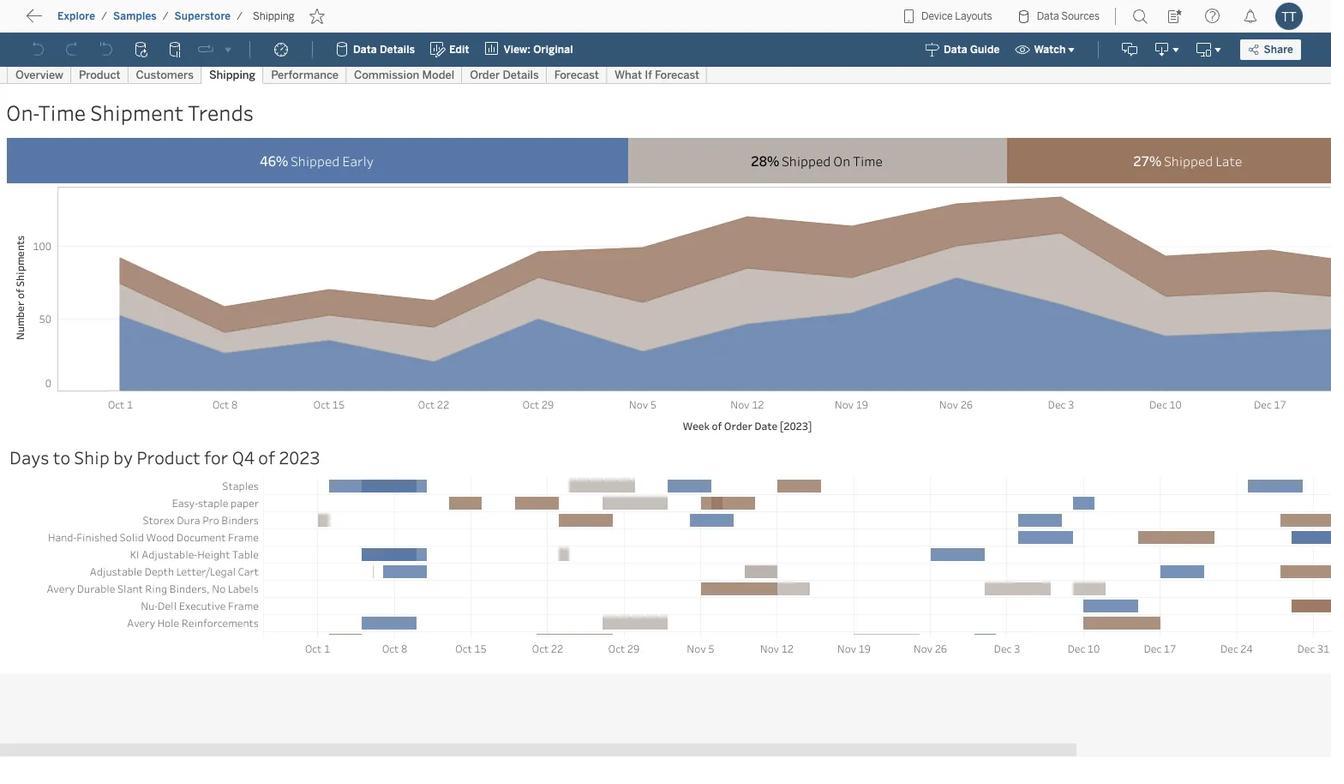 Task type: locate. For each thing, give the bounding box(es) containing it.
1 horizontal spatial /
[[163, 10, 169, 22]]

1 / from the left
[[101, 10, 107, 22]]

content
[[94, 13, 147, 29]]

/ right samples
[[163, 10, 169, 22]]

2 horizontal spatial /
[[237, 10, 243, 22]]

/ right to
[[101, 10, 107, 22]]

skip to content
[[45, 13, 147, 29]]

shipping
[[253, 10, 295, 22]]

0 horizontal spatial /
[[101, 10, 107, 22]]

2 / from the left
[[163, 10, 169, 22]]

superstore link
[[174, 9, 232, 23]]

skip to content link
[[41, 9, 175, 32]]

/
[[101, 10, 107, 22], [163, 10, 169, 22], [237, 10, 243, 22]]

skip
[[45, 13, 74, 29]]

/ left 'shipping'
[[237, 10, 243, 22]]

explore
[[57, 10, 95, 22]]

shipping element
[[248, 10, 300, 22]]



Task type: vqa. For each thing, say whether or not it's contained in the screenshot.
the right SORT
no



Task type: describe. For each thing, give the bounding box(es) containing it.
superstore
[[175, 10, 231, 22]]

explore link
[[57, 9, 96, 23]]

to
[[77, 13, 91, 29]]

3 / from the left
[[237, 10, 243, 22]]

explore / samples / superstore /
[[57, 10, 243, 22]]

samples link
[[112, 9, 158, 23]]

samples
[[113, 10, 157, 22]]



